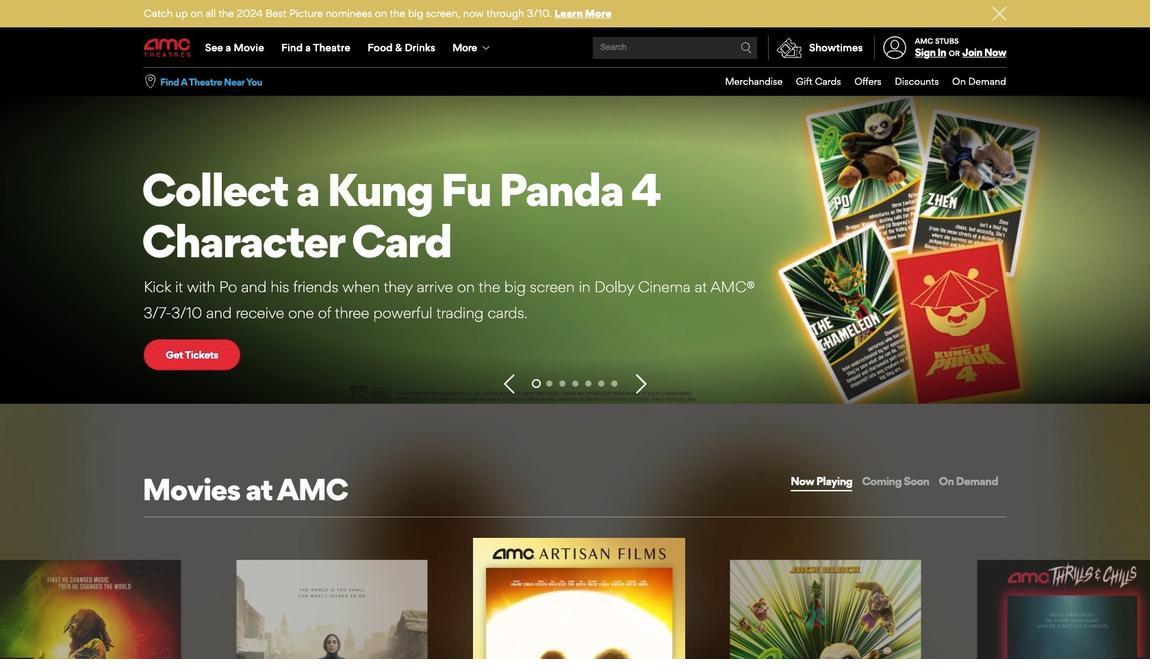 Task type: locate. For each thing, give the bounding box(es) containing it.
user profile image
[[876, 37, 914, 59]]

menu
[[144, 29, 1006, 67], [712, 68, 1006, 96]]

movie poster for cabrini image
[[237, 560, 428, 659]]

movie poster for dune: part two image
[[473, 538, 685, 659]]

5 menu item from the left
[[939, 68, 1006, 96]]

amc logo image
[[144, 39, 192, 57], [144, 39, 192, 57]]

kung fu panda dolby cards image
[[0, 96, 1150, 404]]

menu item
[[712, 68, 783, 96], [783, 68, 841, 96], [841, 68, 882, 96], [882, 68, 939, 96], [939, 68, 1006, 96]]

3 menu item from the left
[[841, 68, 882, 96]]

dialog
[[0, 0, 1150, 659]]

movie poster for imaginary image
[[977, 560, 1150, 659]]



Task type: vqa. For each thing, say whether or not it's contained in the screenshot.
movie poster for Cabrini image
yes



Task type: describe. For each thing, give the bounding box(es) containing it.
1 menu item from the left
[[712, 68, 783, 96]]

0 vertical spatial menu
[[144, 29, 1006, 67]]

showtimes image
[[769, 36, 809, 60]]

search the AMC website text field
[[598, 43, 741, 53]]

submit search icon image
[[741, 42, 752, 53]]

movie poster for kung fu panda 4 image
[[730, 560, 921, 659]]

sign in or join amc stubs element
[[874, 29, 1006, 67]]

2 menu item from the left
[[783, 68, 841, 96]]

movie poster for bob marley: one love image
[[0, 560, 181, 659]]

4 menu item from the left
[[882, 68, 939, 96]]

1 vertical spatial menu
[[712, 68, 1006, 96]]



